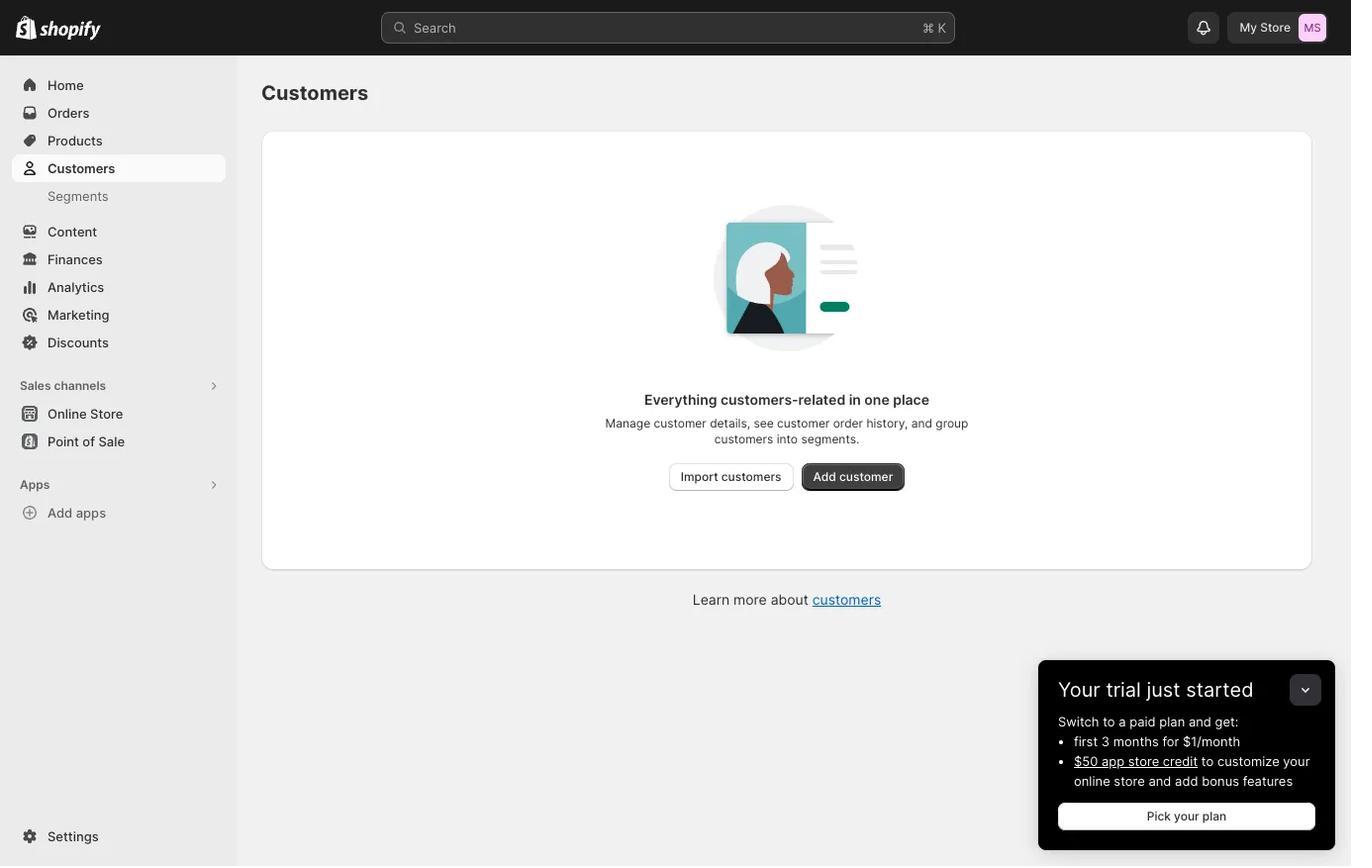 Task type: describe. For each thing, give the bounding box(es) containing it.
learn
[[693, 591, 730, 608]]

shopify image
[[40, 21, 101, 40]]

your inside the 'pick your plan' 'link'
[[1174, 809, 1200, 824]]

my store image
[[1299, 14, 1327, 42]]

group
[[936, 416, 969, 431]]

everything
[[645, 391, 717, 408]]

history,
[[867, 416, 908, 431]]

app
[[1102, 753, 1125, 769]]

analytics
[[48, 279, 104, 295]]

k
[[938, 20, 946, 36]]

import customers button
[[669, 463, 794, 491]]

0 horizontal spatial plan
[[1160, 714, 1185, 730]]

point of sale link
[[12, 428, 226, 455]]

order
[[833, 416, 863, 431]]

point of sale button
[[0, 428, 238, 455]]

learn more about customers
[[693, 591, 881, 608]]

place
[[893, 391, 930, 408]]

pick your plan link
[[1058, 803, 1316, 831]]

months
[[1114, 734, 1159, 749]]

of
[[82, 434, 95, 449]]

just
[[1147, 678, 1181, 702]]

finances link
[[12, 246, 226, 273]]

customers-
[[721, 391, 799, 408]]

channels
[[54, 378, 106, 393]]

to inside to customize your online store and add bonus features
[[1202, 753, 1214, 769]]

about
[[771, 591, 809, 608]]

see
[[754, 416, 774, 431]]

settings link
[[12, 823, 226, 850]]

segments
[[48, 188, 109, 204]]

and for to
[[1149, 773, 1172, 789]]

one
[[865, 391, 890, 408]]

sale
[[98, 434, 125, 449]]

my
[[1240, 20, 1257, 35]]

get:
[[1215, 714, 1239, 730]]

products link
[[12, 127, 226, 154]]

segments.
[[801, 432, 860, 447]]

marketing
[[48, 307, 109, 323]]

shopify image
[[16, 16, 37, 40]]

settings
[[48, 829, 99, 844]]

⌘ k
[[923, 20, 946, 36]]

your inside to customize your online store and add bonus features
[[1283, 753, 1310, 769]]

store for online store
[[90, 406, 123, 422]]

pick
[[1147, 809, 1171, 824]]

customers inside customers link
[[48, 160, 115, 176]]

$50 app store credit link
[[1074, 753, 1198, 769]]

point
[[48, 434, 79, 449]]

import
[[681, 469, 718, 484]]

online store link
[[12, 400, 226, 428]]

store inside to customize your online store and add bonus features
[[1114, 773, 1145, 789]]

online
[[1074, 773, 1111, 789]]

switch to a paid plan and get:
[[1058, 714, 1239, 730]]

customize
[[1218, 753, 1280, 769]]

orders link
[[12, 99, 226, 127]]

3
[[1102, 734, 1110, 749]]

apps
[[76, 505, 106, 521]]

finances
[[48, 251, 103, 267]]

add
[[1175, 773, 1198, 789]]

add customer
[[813, 469, 893, 484]]

add for add customer
[[813, 469, 836, 484]]

products
[[48, 133, 103, 149]]

content
[[48, 224, 97, 240]]

plan inside 'link'
[[1203, 809, 1227, 824]]

bonus
[[1202, 773, 1240, 789]]

2 horizontal spatial customer
[[840, 469, 893, 484]]

features
[[1243, 773, 1293, 789]]

trial
[[1106, 678, 1141, 702]]

analytics link
[[12, 273, 226, 301]]

home
[[48, 77, 84, 93]]

add for add apps
[[48, 505, 73, 521]]

my store
[[1240, 20, 1291, 35]]

$1/month
[[1183, 734, 1241, 749]]

online
[[48, 406, 87, 422]]

orders
[[48, 105, 90, 121]]

search
[[414, 20, 456, 36]]

import customers
[[681, 469, 782, 484]]

add customer link
[[801, 463, 905, 491]]

for
[[1163, 734, 1180, 749]]

online store
[[48, 406, 123, 422]]

switch
[[1058, 714, 1099, 730]]



Task type: locate. For each thing, give the bounding box(es) containing it.
discounts link
[[12, 329, 226, 356]]

your trial just started button
[[1039, 660, 1336, 702]]

store up sale
[[90, 406, 123, 422]]

your
[[1283, 753, 1310, 769], [1174, 809, 1200, 824]]

0 horizontal spatial and
[[912, 416, 933, 431]]

your up the features
[[1283, 753, 1310, 769]]

plan up for at right
[[1160, 714, 1185, 730]]

2 vertical spatial customers
[[813, 591, 881, 608]]

0 vertical spatial plan
[[1160, 714, 1185, 730]]

store down 'months'
[[1128, 753, 1160, 769]]

1 vertical spatial to
[[1202, 753, 1214, 769]]

home link
[[12, 71, 226, 99]]

point of sale
[[48, 434, 125, 449]]

customers down into at right
[[722, 469, 782, 484]]

customers link
[[813, 591, 881, 608]]

pick your plan
[[1147, 809, 1227, 824]]

0 horizontal spatial customers
[[48, 160, 115, 176]]

sales channels button
[[12, 372, 226, 400]]

to left the a
[[1103, 714, 1115, 730]]

and down place
[[912, 416, 933, 431]]

customer down 'everything'
[[654, 416, 707, 431]]

1 vertical spatial store
[[90, 406, 123, 422]]

your
[[1058, 678, 1101, 702]]

and left add
[[1149, 773, 1172, 789]]

1 horizontal spatial to
[[1202, 753, 1214, 769]]

to
[[1103, 714, 1115, 730], [1202, 753, 1214, 769]]

1 vertical spatial plan
[[1203, 809, 1227, 824]]

0 vertical spatial to
[[1103, 714, 1115, 730]]

store inside button
[[90, 406, 123, 422]]

0 horizontal spatial customer
[[654, 416, 707, 431]]

sales
[[20, 378, 51, 393]]

1 vertical spatial add
[[48, 505, 73, 521]]

$50 app store credit
[[1074, 753, 1198, 769]]

your trial just started element
[[1039, 712, 1336, 850]]

and up $1/month
[[1189, 714, 1212, 730]]

$50
[[1074, 753, 1098, 769]]

related
[[799, 391, 846, 408]]

paid
[[1130, 714, 1156, 730]]

store
[[1128, 753, 1160, 769], [1114, 773, 1145, 789]]

first
[[1074, 734, 1098, 749]]

and inside to customize your online store and add bonus features
[[1149, 773, 1172, 789]]

customers inside button
[[722, 469, 782, 484]]

0 horizontal spatial store
[[90, 406, 123, 422]]

content link
[[12, 218, 226, 246]]

to down $1/month
[[1202, 753, 1214, 769]]

customer
[[654, 416, 707, 431], [777, 416, 830, 431], [840, 469, 893, 484]]

0 vertical spatial customers
[[261, 81, 369, 105]]

first 3 months for $1/month
[[1074, 734, 1241, 749]]

0 vertical spatial and
[[912, 416, 933, 431]]

customers right about on the bottom of the page
[[813, 591, 881, 608]]

2 horizontal spatial and
[[1189, 714, 1212, 730]]

your trial just started
[[1058, 678, 1254, 702]]

1 vertical spatial and
[[1189, 714, 1212, 730]]

customers
[[715, 432, 774, 447], [722, 469, 782, 484], [813, 591, 881, 608]]

0 horizontal spatial your
[[1174, 809, 1200, 824]]

segments link
[[12, 182, 226, 210]]

apps button
[[12, 471, 226, 499]]

store down $50 app store credit at the right of page
[[1114, 773, 1145, 789]]

add apps
[[48, 505, 106, 521]]

plan down "bonus"
[[1203, 809, 1227, 824]]

2 vertical spatial and
[[1149, 773, 1172, 789]]

everything customers-related in one place manage customer details, see customer order history, and group customers into segments.
[[605, 391, 969, 447]]

customer down segments.
[[840, 469, 893, 484]]

and inside everything customers-related in one place manage customer details, see customer order history, and group customers into segments.
[[912, 416, 933, 431]]

apps
[[20, 477, 50, 492]]

your right pick on the right of the page
[[1174, 809, 1200, 824]]

⌘
[[923, 20, 934, 36]]

add apps button
[[12, 499, 226, 527]]

online store button
[[0, 400, 238, 428]]

0 vertical spatial customers
[[715, 432, 774, 447]]

0 vertical spatial add
[[813, 469, 836, 484]]

0 horizontal spatial to
[[1103, 714, 1115, 730]]

discounts
[[48, 335, 109, 350]]

customers link
[[12, 154, 226, 182]]

1 horizontal spatial store
[[1261, 20, 1291, 35]]

1 vertical spatial store
[[1114, 773, 1145, 789]]

1 vertical spatial customers
[[48, 160, 115, 176]]

store for my store
[[1261, 20, 1291, 35]]

a
[[1119, 714, 1126, 730]]

0 vertical spatial your
[[1283, 753, 1310, 769]]

add down segments.
[[813, 469, 836, 484]]

0 vertical spatial store
[[1128, 753, 1160, 769]]

add
[[813, 469, 836, 484], [48, 505, 73, 521]]

1 vertical spatial customers
[[722, 469, 782, 484]]

details,
[[710, 416, 751, 431]]

to customize your online store and add bonus features
[[1074, 753, 1310, 789]]

0 horizontal spatial add
[[48, 505, 73, 521]]

and
[[912, 416, 933, 431], [1189, 714, 1212, 730], [1149, 773, 1172, 789]]

into
[[777, 432, 798, 447]]

1 horizontal spatial and
[[1149, 773, 1172, 789]]

customers down details,
[[715, 432, 774, 447]]

1 vertical spatial your
[[1174, 809, 1200, 824]]

add left apps
[[48, 505, 73, 521]]

1 horizontal spatial customers
[[261, 81, 369, 105]]

1 horizontal spatial plan
[[1203, 809, 1227, 824]]

store
[[1261, 20, 1291, 35], [90, 406, 123, 422]]

in
[[849, 391, 861, 408]]

and for switch
[[1189, 714, 1212, 730]]

marketing link
[[12, 301, 226, 329]]

1 horizontal spatial add
[[813, 469, 836, 484]]

sales channels
[[20, 378, 106, 393]]

store right my
[[1261, 20, 1291, 35]]

manage
[[605, 416, 651, 431]]

customers inside everything customers-related in one place manage customer details, see customer order history, and group customers into segments.
[[715, 432, 774, 447]]

1 horizontal spatial customer
[[777, 416, 830, 431]]

started
[[1186, 678, 1254, 702]]

more
[[734, 591, 767, 608]]

add inside button
[[48, 505, 73, 521]]

1 horizontal spatial your
[[1283, 753, 1310, 769]]

customer up into at right
[[777, 416, 830, 431]]

0 vertical spatial store
[[1261, 20, 1291, 35]]

credit
[[1163, 753, 1198, 769]]



Task type: vqa. For each thing, say whether or not it's contained in the screenshot.
Payment
no



